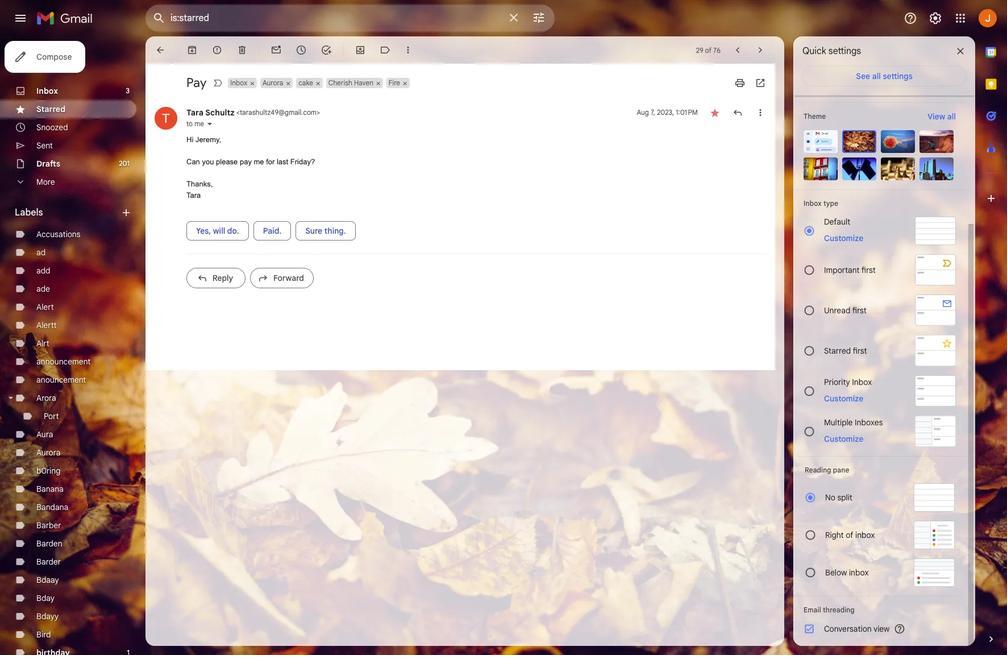 Task type: describe. For each thing, give the bounding box(es) containing it.
ad link
[[36, 247, 46, 258]]

multiple inboxes
[[825, 417, 884, 427]]

Search mail text field
[[171, 13, 501, 24]]

alert link
[[36, 302, 54, 312]]

paid.
[[263, 226, 282, 236]]

barden link
[[36, 539, 62, 549]]

port
[[44, 411, 59, 422]]

for
[[266, 158, 275, 166]]

settings inside button
[[884, 71, 913, 81]]

below
[[826, 568, 848, 578]]

ade link
[[36, 284, 50, 294]]

thing.
[[325, 226, 346, 236]]

cherish haven
[[329, 78, 374, 87]]

red-star checkbox
[[710, 107, 721, 118]]

bdayy
[[36, 611, 59, 622]]

alert
[[36, 302, 54, 312]]

fire
[[389, 78, 401, 87]]

ad
[[36, 247, 46, 258]]

aurora link
[[36, 448, 61, 458]]

do.
[[227, 226, 239, 236]]

friday?
[[291, 158, 315, 166]]

no
[[826, 493, 836, 503]]

aurora for aurora link
[[36, 448, 61, 458]]

aug 7, 2023, 1:01 pm
[[637, 108, 699, 117]]

add link
[[36, 266, 50, 276]]

accusations link
[[36, 229, 81, 239]]

below inbox
[[826, 568, 869, 578]]

b0ring
[[36, 466, 61, 476]]

paid. button
[[254, 221, 291, 241]]

first for starred first
[[854, 346, 868, 356]]

haven
[[354, 78, 374, 87]]

add
[[36, 266, 50, 276]]

please
[[216, 158, 238, 166]]

can you please pay me for last friday?
[[187, 158, 317, 166]]

tara schultz < tarashultz49@gmail.com >
[[187, 108, 320, 118]]

jeremy,
[[196, 135, 221, 144]]

clear search image
[[503, 6, 526, 29]]

red star image
[[710, 107, 721, 118]]

2023,
[[658, 108, 675, 117]]

7,
[[651, 108, 656, 117]]

first for unread first
[[853, 305, 867, 315]]

1:01 pm
[[676, 108, 699, 117]]

bird link
[[36, 630, 51, 640]]

inbox for inbox 'link'
[[36, 86, 58, 96]]

barder link
[[36, 557, 61, 567]]

right of inbox
[[826, 530, 876, 540]]

priority
[[825, 377, 851, 387]]

split
[[838, 493, 853, 503]]

last
[[277, 158, 289, 166]]

important
[[825, 265, 860, 275]]

gmail image
[[36, 7, 98, 30]]

drafts link
[[36, 159, 60, 169]]

more
[[36, 177, 55, 187]]

starred first
[[825, 346, 868, 356]]

banana link
[[36, 484, 64, 494]]

fire button
[[387, 78, 402, 88]]

inbox button
[[228, 78, 249, 88]]

3
[[126, 86, 130, 95]]

sure
[[306, 226, 323, 236]]

to
[[187, 119, 193, 128]]

arora link
[[36, 393, 56, 403]]

pay
[[240, 158, 252, 166]]

conversation
[[825, 624, 872, 634]]

aura
[[36, 429, 53, 440]]

multiple
[[825, 417, 854, 427]]

view
[[874, 624, 890, 634]]

labels image
[[380, 44, 391, 56]]

email threading element
[[804, 606, 957, 614]]

cake
[[299, 78, 313, 87]]

view all button
[[922, 110, 964, 123]]

unread
[[825, 305, 851, 315]]

delete image
[[237, 44, 248, 56]]

<
[[237, 108, 240, 117]]

labels heading
[[15, 207, 121, 218]]

show details image
[[206, 121, 213, 127]]

tara inside thanks, tara
[[187, 191, 201, 199]]

alrt link
[[36, 338, 49, 349]]

newer image
[[733, 44, 744, 56]]

sure thing. button
[[296, 221, 356, 241]]

barden
[[36, 539, 62, 549]]

forward link
[[250, 268, 314, 288]]

inbox for inbox type
[[804, 199, 822, 208]]

barder
[[36, 557, 61, 567]]

reading pane element
[[805, 466, 956, 474]]

search mail image
[[149, 8, 170, 28]]

archive image
[[187, 44, 198, 56]]

ade
[[36, 284, 50, 294]]

b0ring link
[[36, 466, 61, 476]]

unread first
[[825, 305, 867, 315]]



Task type: vqa. For each thing, say whether or not it's contained in the screenshot.
2023, at top right
yes



Task type: locate. For each thing, give the bounding box(es) containing it.
cake button
[[297, 78, 315, 88]]

inbox right right
[[856, 530, 876, 540]]

conversation view
[[825, 624, 890, 634]]

support image
[[904, 11, 918, 25]]

first right unread in the right top of the page
[[853, 305, 867, 315]]

1 horizontal spatial me
[[254, 158, 264, 166]]

all right the view
[[948, 111, 957, 122]]

email
[[804, 606, 822, 614]]

customize for default
[[825, 233, 864, 243]]

1 tara from the top
[[187, 108, 204, 118]]

all
[[873, 71, 882, 81], [948, 111, 957, 122]]

barber link
[[36, 520, 61, 531]]

view
[[928, 111, 946, 122]]

cherish
[[329, 78, 353, 87]]

0 horizontal spatial me
[[195, 119, 204, 128]]

to me
[[187, 119, 204, 128]]

all inside the view all 'button'
[[948, 111, 957, 122]]

quick settings element
[[803, 46, 862, 66]]

theme
[[804, 112, 827, 121]]

0 vertical spatial inbox
[[856, 530, 876, 540]]

customize button for default
[[818, 232, 871, 245]]

201
[[119, 159, 130, 168]]

inbox inside button
[[231, 78, 248, 87]]

0 horizontal spatial starred
[[36, 104, 65, 114]]

1 vertical spatial all
[[948, 111, 957, 122]]

1 customize from the top
[[825, 233, 864, 243]]

starred up the priority
[[825, 346, 852, 356]]

of left 76
[[706, 46, 712, 54]]

threading
[[824, 606, 855, 614]]

alrt
[[36, 338, 49, 349]]

labels
[[15, 207, 43, 218]]

banana
[[36, 484, 64, 494]]

yes, will do. button
[[187, 221, 249, 241]]

all for view
[[948, 111, 957, 122]]

tara
[[187, 108, 204, 118], [187, 191, 201, 199]]

29
[[696, 46, 704, 54]]

email threading
[[804, 606, 855, 614]]

0 horizontal spatial of
[[706, 46, 712, 54]]

0 vertical spatial settings
[[829, 46, 862, 57]]

0 vertical spatial aurora
[[263, 78, 284, 87]]

report spam image
[[212, 44, 223, 56]]

reply link
[[187, 268, 246, 288]]

bird
[[36, 630, 51, 640]]

1 customize button from the top
[[818, 232, 871, 245]]

1 vertical spatial first
[[853, 305, 867, 315]]

1 vertical spatial aurora
[[36, 448, 61, 458]]

bday link
[[36, 593, 55, 604]]

1 horizontal spatial of
[[846, 530, 854, 540]]

inbox type
[[804, 199, 839, 208]]

anouncement link
[[36, 375, 86, 385]]

aurora button
[[261, 78, 285, 88]]

inbox
[[231, 78, 248, 87], [36, 86, 58, 96], [804, 199, 822, 208], [853, 377, 873, 387]]

2 customize from the top
[[825, 393, 864, 404]]

3 customize button from the top
[[818, 432, 871, 446]]

1 vertical spatial settings
[[884, 71, 913, 81]]

inbox right the priority
[[853, 377, 873, 387]]

snoozed
[[36, 122, 68, 133]]

0 horizontal spatial all
[[873, 71, 882, 81]]

of
[[706, 46, 712, 54], [846, 530, 854, 540]]

76
[[714, 46, 721, 54]]

customize for multiple inboxes
[[825, 434, 864, 444]]

aurora
[[263, 78, 284, 87], [36, 448, 61, 458]]

first up the priority inbox
[[854, 346, 868, 356]]

main menu image
[[14, 11, 27, 25]]

pay
[[187, 75, 207, 90]]

inbox type element
[[804, 199, 957, 208]]

you
[[202, 158, 214, 166]]

0 vertical spatial customize button
[[818, 232, 871, 245]]

0 vertical spatial of
[[706, 46, 712, 54]]

0 vertical spatial all
[[873, 71, 882, 81]]

0 horizontal spatial aurora
[[36, 448, 61, 458]]

more image
[[403, 44, 414, 56]]

customize down the 'multiple' on the right bottom of the page
[[825, 434, 864, 444]]

1 vertical spatial customize
[[825, 393, 864, 404]]

29 of 76
[[696, 46, 721, 54]]

can
[[187, 158, 200, 166]]

starred up snoozed on the top
[[36, 104, 65, 114]]

labels navigation
[[0, 36, 146, 655]]

starred
[[36, 104, 65, 114], [825, 346, 852, 356]]

tara up to me
[[187, 108, 204, 118]]

see all settings
[[857, 71, 913, 81]]

customize for priority inbox
[[825, 393, 864, 404]]

1 horizontal spatial settings
[[884, 71, 913, 81]]

of right right
[[846, 530, 854, 540]]

3 customize from the top
[[825, 434, 864, 444]]

anouncement
[[36, 375, 86, 385]]

forward
[[274, 273, 304, 283]]

aurora for aurora button
[[263, 78, 284, 87]]

1 horizontal spatial all
[[948, 111, 957, 122]]

customize button down default
[[818, 232, 871, 245]]

inbox link
[[36, 86, 58, 96]]

aug 7, 2023, 1:01 pm cell
[[637, 107, 699, 118]]

will
[[213, 226, 225, 236]]

barber
[[36, 520, 61, 531]]

starred for starred first
[[825, 346, 852, 356]]

0 horizontal spatial settings
[[829, 46, 862, 57]]

compose button
[[5, 41, 86, 73]]

no split
[[826, 493, 853, 503]]

aurora inside labels navigation
[[36, 448, 61, 458]]

inbox for the "inbox" button
[[231, 78, 248, 87]]

1 vertical spatial customize button
[[818, 392, 871, 405]]

sure thing.
[[306, 226, 346, 236]]

hi jeremy,
[[187, 135, 223, 144]]

settings image
[[929, 11, 943, 25]]

inbox
[[856, 530, 876, 540], [850, 568, 869, 578]]

customize button down the 'multiple' on the right bottom of the page
[[818, 432, 871, 446]]

>
[[317, 108, 320, 117]]

alertt
[[36, 320, 57, 330]]

advanced search options image
[[528, 6, 551, 29]]

first for important first
[[862, 265, 877, 275]]

right
[[826, 530, 844, 540]]

me left for
[[254, 158, 264, 166]]

more button
[[0, 173, 137, 191]]

view all
[[928, 111, 957, 122]]

bdaay link
[[36, 575, 59, 585]]

theme element
[[804, 111, 827, 122]]

tara down thanks, on the top left
[[187, 191, 201, 199]]

0 vertical spatial me
[[195, 119, 204, 128]]

1 vertical spatial of
[[846, 530, 854, 540]]

inbox right below on the bottom right of the page
[[850, 568, 869, 578]]

older image
[[755, 44, 767, 56]]

move to inbox image
[[355, 44, 366, 56]]

inboxes
[[856, 417, 884, 427]]

all for see
[[873, 71, 882, 81]]

0 vertical spatial starred
[[36, 104, 65, 114]]

1 vertical spatial me
[[254, 158, 264, 166]]

aurora up b0ring
[[36, 448, 61, 458]]

reply
[[213, 273, 233, 283]]

tara schultz cell
[[187, 108, 320, 118]]

inbox up <
[[231, 78, 248, 87]]

customize down default
[[825, 233, 864, 243]]

settings
[[829, 46, 862, 57], [884, 71, 913, 81]]

schultz
[[205, 108, 235, 118]]

0 vertical spatial customize
[[825, 233, 864, 243]]

tarashultz49@gmail.com
[[240, 108, 317, 117]]

customize down the priority inbox
[[825, 393, 864, 404]]

inbox inside labels navigation
[[36, 86, 58, 96]]

me
[[195, 119, 204, 128], [254, 158, 264, 166]]

starred for starred link
[[36, 104, 65, 114]]

cherish haven button
[[326, 78, 375, 88]]

1 horizontal spatial aurora
[[263, 78, 284, 87]]

compose
[[36, 52, 72, 62]]

snooze image
[[296, 44, 307, 56]]

see
[[857, 71, 871, 81]]

2 vertical spatial first
[[854, 346, 868, 356]]

2 customize button from the top
[[818, 392, 871, 405]]

0 vertical spatial tara
[[187, 108, 204, 118]]

add to tasks image
[[321, 44, 332, 56]]

bandana link
[[36, 502, 68, 513]]

quick settings
[[803, 46, 862, 57]]

2 vertical spatial customize
[[825, 434, 864, 444]]

tab list
[[976, 36, 1008, 614]]

type
[[824, 199, 839, 208]]

of for 29
[[706, 46, 712, 54]]

of for right
[[846, 530, 854, 540]]

accusations
[[36, 229, 81, 239]]

customize button for priority inbox
[[818, 392, 871, 405]]

settings right see
[[884, 71, 913, 81]]

2 tara from the top
[[187, 191, 201, 199]]

back to starred image
[[155, 44, 166, 56]]

aurora up the tarashultz49@gmail.com
[[263, 78, 284, 87]]

see all settings button
[[803, 66, 967, 86]]

None search field
[[146, 5, 555, 32]]

settings right quick
[[829, 46, 862, 57]]

alertt link
[[36, 320, 57, 330]]

inbox left type
[[804, 199, 822, 208]]

first right important on the right top of page
[[862, 265, 877, 275]]

aurora inside button
[[263, 78, 284, 87]]

0 vertical spatial first
[[862, 265, 877, 275]]

1 vertical spatial tara
[[187, 191, 201, 199]]

2 vertical spatial customize button
[[818, 432, 871, 446]]

snoozed link
[[36, 122, 68, 133]]

all inside see all settings button
[[873, 71, 882, 81]]

customize button for multiple inboxes
[[818, 432, 871, 446]]

1 vertical spatial inbox
[[850, 568, 869, 578]]

bandana
[[36, 502, 68, 513]]

inbox up starred link
[[36, 86, 58, 96]]

1 horizontal spatial starred
[[825, 346, 852, 356]]

port link
[[44, 411, 59, 422]]

pane
[[834, 466, 850, 474]]

starred inside labels navigation
[[36, 104, 65, 114]]

customize button down the priority inbox
[[818, 392, 871, 405]]

all right see
[[873, 71, 882, 81]]

me right to
[[195, 119, 204, 128]]

1 vertical spatial starred
[[825, 346, 852, 356]]

starred link
[[36, 104, 65, 114]]



